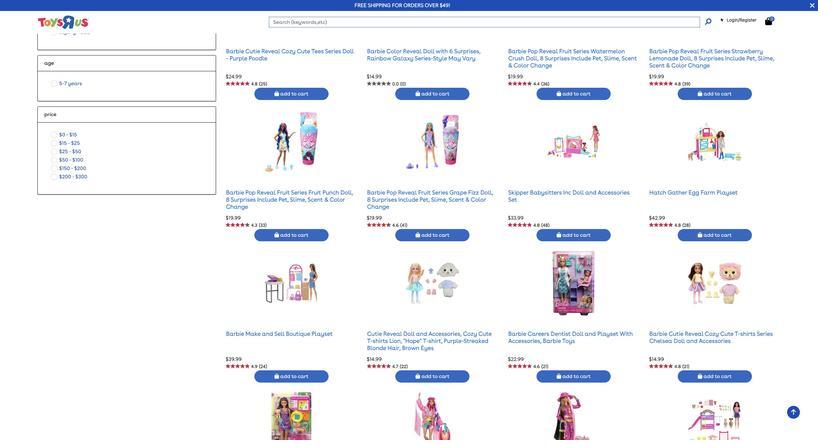 Task type: locate. For each thing, give the bounding box(es) containing it.
surprises for barbie pop reveal fruit series fruit punch doll, 8 surprises include pet, slime, scent & color change
[[231, 196, 256, 203]]

color up "galaxy"
[[387, 48, 402, 55]]

and inside skipper babysitters inc doll and accessories set
[[586, 189, 597, 196]]

$15 - $25
[[59, 140, 80, 146]]

barbie inside barbie pop reveal fruit series strawberry lemonade doll, 8 surprises include pet, slime, scent & color change
[[650, 48, 668, 55]]

1 vertical spatial 4.6
[[534, 364, 540, 369]]

reveal inside barbie pop reveal fruit series fruit punch doll, 8 surprises include pet, slime, scent & color change
[[257, 189, 276, 196]]

hair,
[[388, 345, 401, 351]]

crush
[[509, 55, 525, 62]]

- inside button
[[68, 140, 70, 146]]

barbie inside barbie color reveal doll with 6 surprises, rainbow galaxy series-style may vary
[[367, 48, 385, 55]]

$14.99 down the chelsea
[[650, 356, 665, 362]]

(21) for chelsea
[[683, 364, 690, 369]]

$0 - $15 button
[[49, 131, 79, 139]]

to for barbie cutie reveal cozy cute tees series doll - purple poodle
[[292, 91, 297, 97]]

0 horizontal spatial shirts
[[373, 338, 388, 344]]

login/register
[[727, 17, 757, 23]]

8 inside barbie pop reveal fruit series fruit punch doll, 8 surprises include pet, slime, scent & color change
[[226, 196, 230, 203]]

add to cart button for cutie reveal doll and accessories, cozy cute t-shirts lion, "hope" t-shirt, purple-streaked blonde hair, brown eyes
[[396, 370, 470, 383]]

barbie cutie reveal cozy cute t-shirts series chelsea doll and accessories link
[[650, 331, 773, 344]]

accessories, up 'purple-'
[[429, 331, 462, 337]]

color inside barbie pop reveal fruit series watermelon crush doll, 8 surprises include pet, slime, scent & color change
[[514, 62, 529, 69]]

include
[[572, 55, 592, 62], [726, 55, 746, 62], [257, 196, 277, 203], [399, 196, 419, 203]]

cutie up poodle
[[246, 48, 260, 55]]

playset
[[717, 189, 738, 196], [312, 331, 333, 337], [598, 331, 619, 337]]

and up "hope"
[[416, 331, 427, 337]]

pet, for grape
[[420, 196, 430, 203]]

4.9 (24)
[[251, 364, 267, 369]]

& inside barbie pop reveal fruit series fruit punch doll, 8 surprises include pet, slime, scent & color change
[[325, 196, 329, 203]]

1 horizontal spatial $15
[[69, 132, 77, 138]]

doll right tees
[[343, 48, 354, 55]]

add to cart for barbie pop reveal fruit series fruit punch doll, 8 surprises include pet, slime, scent & color change
[[279, 232, 309, 238]]

8
[[541, 55, 544, 62], [695, 55, 698, 62], [226, 196, 230, 203], [367, 196, 371, 203]]

- right $0 on the left top of page
[[66, 132, 68, 138]]

cute inside barbie cutie reveal cozy cute t-shirts series chelsea doll and accessories
[[721, 331, 734, 337]]

- down $0 - $15
[[68, 140, 70, 146]]

age
[[44, 60, 54, 66]]

doll up series-
[[423, 48, 435, 55]]

- down $15 - $25
[[69, 148, 71, 155]]

shopping bag image for barbie pop reveal fruit series fruit punch doll, 8 surprises include pet, slime, scent & color change
[[275, 232, 279, 237]]

4.6 for toys
[[534, 364, 540, 369]]

accessories, down careers
[[509, 338, 542, 344]]

$25 - $50 button
[[49, 147, 83, 156]]

1 horizontal spatial cutie
[[367, 331, 382, 337]]

1 horizontal spatial playset
[[598, 331, 619, 337]]

barbie pop reveal fruit series watermelon crush doll, 8 surprises include pet, slime, scent & color change image
[[548, 0, 601, 33]]

scent down grape
[[449, 196, 464, 203]]

surprises,
[[455, 48, 481, 55]]

include inside barbie pop reveal fruit series watermelon crush doll, 8 surprises include pet, slime, scent & color change
[[572, 55, 592, 62]]

reveal for barbie color reveal doll with 6 surprises, rainbow galaxy series-style may vary
[[403, 48, 422, 55]]

0 vertical spatial $200
[[74, 165, 86, 171]]

0 horizontal spatial cute
[[297, 48, 310, 55]]

doll up the toys
[[573, 331, 584, 337]]

surprises inside barbie pop reveal fruit series strawberry lemonade doll, 8 surprises include pet, slime, scent & color change
[[699, 55, 724, 62]]

& down lemonade
[[667, 62, 671, 69]]

blonde
[[367, 345, 386, 351]]

doll, inside barbie pop reveal fruit series grape fizz doll, 8 surprises include pet, slime, scent & color change
[[481, 189, 494, 196]]

$15 - $25 button
[[49, 139, 82, 147]]

doll, for lemonade
[[680, 55, 693, 62]]

0 horizontal spatial $15
[[59, 140, 67, 146]]

barbie careers dentist doll and playset with accessories, barbie toys link
[[509, 331, 633, 344]]

0 horizontal spatial playset
[[312, 331, 333, 337]]

(39)
[[683, 81, 691, 87]]

playset left the with
[[598, 331, 619, 337]]

add to cart button for skipper babysitters inc doll and accessories set
[[537, 229, 611, 241]]

1 vertical spatial $200
[[59, 174, 71, 180]]

reveal for barbie pop reveal fruit series strawberry lemonade doll, 8 surprises include pet, slime, scent & color change
[[681, 48, 700, 55]]

0 vertical spatial accessories
[[598, 189, 630, 196]]

eyes
[[421, 345, 434, 351]]

and right the inc
[[586, 189, 597, 196]]

4.8 (28)
[[675, 223, 691, 228]]

1 vertical spatial accessories
[[699, 338, 731, 344]]

barbie pop reveal fruit series grape fizz doll, 8 surprises include pet, slime, scent & color change link
[[367, 189, 494, 210]]

barbie extra fly themed doll - desert image
[[406, 392, 459, 440]]

add for barbie cutie reveal cozy cute tees series doll - purple poodle
[[280, 91, 290, 97]]

orders
[[404, 2, 424, 8]]

(21) for barbie
[[542, 364, 549, 369]]

cozy inside barbie cutie reveal cozy cute t-shirts series chelsea doll and accessories
[[705, 331, 720, 337]]

$50 inside button
[[59, 157, 68, 163]]

2 horizontal spatial cutie
[[669, 331, 684, 337]]

- left $100
[[69, 157, 71, 163]]

fruit inside barbie pop reveal fruit series strawberry lemonade doll, 8 surprises include pet, slime, scent & color change
[[701, 48, 714, 55]]

1 horizontal spatial $200
[[74, 165, 86, 171]]

doll inside cutie reveal doll and accessories, cozy cute t-shirts lion, "hope" t-shirt, purple-streaked blonde hair, brown eyes
[[404, 331, 415, 337]]

lion,
[[390, 338, 402, 344]]

head
[[77, 29, 90, 35]]

doll, right lemonade
[[680, 55, 693, 62]]

barbie cutie reveal cozy cute t-shirts series chelsea doll and accessories
[[650, 331, 773, 344]]

& inside barbie pop reveal fruit series strawberry lemonade doll, 8 surprises include pet, slime, scent & color change
[[667, 62, 671, 69]]

$19.99 for barbie pop reveal fruit series strawberry lemonade doll, 8 surprises include pet, slime, scent & color change
[[650, 74, 665, 80]]

include for watermelon
[[572, 55, 592, 62]]

$39.99
[[226, 356, 242, 362]]

shirts inside cutie reveal doll and accessories, cozy cute t-shirts lion, "hope" t-shirt, purple-streaked blonde hair, brown eyes
[[373, 338, 388, 344]]

add to cart for barbie make and sell boutique playset
[[279, 373, 309, 379]]

and right dentist
[[585, 331, 596, 337]]

None search field
[[269, 17, 712, 27]]

$50 up $150
[[59, 157, 68, 163]]

$200 up $300
[[74, 165, 86, 171]]

$25 up $25 - $50
[[71, 140, 80, 146]]

shirts
[[741, 331, 756, 337], [373, 338, 388, 344]]

grape
[[450, 189, 467, 196]]

color down fizz
[[471, 196, 486, 203]]

$200 - $300
[[59, 174, 87, 180]]

series inside barbie pop reveal fruit series fruit punch doll, 8 surprises include pet, slime, scent & color change
[[291, 189, 307, 196]]

- inside 'button'
[[69, 148, 71, 155]]

reveal inside barbie cutie reveal cozy cute tees series doll - purple poodle
[[262, 48, 280, 55]]

shirt,
[[429, 338, 443, 344]]

hatch
[[650, 189, 667, 196]]

1 (21) from the left
[[542, 364, 549, 369]]

$50
[[72, 148, 81, 155], [59, 157, 68, 163]]

shopping bag image for barbie make and sell boutique playset
[[275, 374, 279, 379]]

surprises inside barbie pop reveal fruit series fruit punch doll, 8 surprises include pet, slime, scent & color change
[[231, 196, 256, 203]]

- left $300
[[72, 174, 74, 180]]

add to cart button for hatch gather egg farm playset
[[678, 229, 753, 241]]

series inside barbie pop reveal fruit series grape fizz doll, 8 surprises include pet, slime, scent & color change
[[432, 189, 449, 196]]

$19.99 for barbie pop reveal fruit series grape fizz doll, 8 surprises include pet, slime, scent & color change
[[367, 215, 382, 221]]

1 vertical spatial $50
[[59, 157, 68, 163]]

$15 down $0 - $15 button at the left of page
[[59, 140, 67, 146]]

add for barbie careers dentist doll and playset with accessories, barbie toys
[[563, 373, 573, 379]]

change inside barbie pop reveal fruit series strawberry lemonade doll, 8 surprises include pet, slime, scent & color change
[[689, 62, 711, 69]]

t- inside barbie cutie reveal cozy cute t-shirts series chelsea doll and accessories
[[735, 331, 741, 337]]

7
[[64, 80, 67, 86]]

to for barbie pop reveal fruit series watermelon crush doll, 8 surprises include pet, slime, scent & color change
[[574, 91, 579, 97]]

color down punch
[[330, 196, 345, 203]]

2 (21) from the left
[[683, 364, 690, 369]]

to for barbie cutie reveal cozy cute t-shirts series chelsea doll and accessories
[[715, 373, 721, 379]]

$15 inside button
[[69, 132, 77, 138]]

0 horizontal spatial $25
[[59, 148, 68, 155]]

1 horizontal spatial $50
[[72, 148, 81, 155]]

& inside barbie pop reveal fruit series grape fizz doll, 8 surprises include pet, slime, scent & color change
[[466, 196, 470, 203]]

playset right 'farm'
[[717, 189, 738, 196]]

cozy for -
[[282, 48, 296, 55]]

add to cart for barbie careers dentist doll and playset with accessories, barbie toys
[[562, 373, 591, 379]]

$200 down $150
[[59, 174, 71, 180]]

add to cart button for barbie pop reveal fruit series fruit punch doll, 8 surprises include pet, slime, scent & color change
[[255, 229, 329, 241]]

add for barbie pop reveal fruit series watermelon crush doll, 8 surprises include pet, slime, scent & color change
[[563, 91, 573, 97]]

(0)
[[401, 81, 406, 87]]

barbie inside barbie cutie reveal cozy cute tees series doll - purple poodle
[[226, 48, 244, 55]]

1 horizontal spatial accessories,
[[509, 338, 542, 344]]

8 inside barbie pop reveal fruit series strawberry lemonade doll, 8 surprises include pet, slime, scent & color change
[[695, 55, 698, 62]]

0 vertical spatial $15
[[69, 132, 77, 138]]

reveal inside barbie pop reveal fruit series watermelon crush doll, 8 surprises include pet, slime, scent & color change
[[540, 48, 558, 55]]

0 horizontal spatial (21)
[[542, 364, 549, 369]]

$25 inside button
[[71, 140, 80, 146]]

$14.99 down blonde
[[367, 356, 382, 362]]

8 inside barbie pop reveal fruit series watermelon crush doll, 8 surprises include pet, slime, scent & color change
[[541, 55, 544, 62]]

to for barbie pop reveal fruit series strawberry lemonade doll, 8 surprises include pet, slime, scent & color change
[[715, 91, 721, 97]]

cutie inside barbie cutie reveal cozy cute t-shirts series chelsea doll and accessories
[[669, 331, 684, 337]]

age element
[[44, 59, 209, 67]]

shopping bag image for barbie pop reveal fruit series grape fizz doll, 8 surprises include pet, slime, scent & color change
[[416, 232, 420, 237]]

reveal for barbie cutie reveal cozy cute tees series doll - purple poodle
[[262, 48, 280, 55]]

scent inside barbie pop reveal fruit series strawberry lemonade doll, 8 surprises include pet, slime, scent & color change
[[650, 62, 665, 69]]

$19.99 for barbie pop reveal fruit series watermelon crush doll, 8 surprises include pet, slime, scent & color change
[[508, 74, 523, 80]]

barbie careers dentist doll and playset with accessories, barbie toys
[[509, 331, 633, 344]]

scent down lemonade
[[650, 62, 665, 69]]

doll up "hope"
[[404, 331, 415, 337]]

barbie skipper first jobs daycare playset with 3 dolls, furniture & accessories image
[[689, 392, 742, 440]]

reveal inside barbie pop reveal fruit series strawberry lemonade doll, 8 surprises include pet, slime, scent & color change
[[681, 48, 700, 55]]

include up (33)
[[257, 196, 277, 203]]

0 horizontal spatial accessories
[[598, 189, 630, 196]]

babysitters
[[531, 189, 562, 196]]

color inside barbie pop reveal fruit series fruit punch doll, 8 surprises include pet, slime, scent & color change
[[330, 196, 345, 203]]

doll, right crush at the right top of page
[[526, 55, 539, 62]]

playset right boutique
[[312, 331, 333, 337]]

pet, inside barbie pop reveal fruit series strawberry lemonade doll, 8 surprises include pet, slime, scent & color change
[[747, 55, 757, 62]]

pet, for fruit
[[279, 196, 289, 203]]

$14.99 down rainbow
[[367, 74, 382, 80]]

cart for barbie color reveal doll with 6 surprises, rainbow galaxy series-style may vary
[[439, 91, 450, 97]]

4.3
[[251, 223, 258, 228]]

series
[[325, 48, 341, 55], [574, 48, 590, 55], [715, 48, 731, 55], [291, 189, 307, 196], [432, 189, 449, 196], [757, 331, 773, 337]]

galaxy
[[393, 55, 414, 62]]

2 horizontal spatial cute
[[721, 331, 734, 337]]

styling head button
[[49, 28, 92, 36]]

barbie for barbie pop reveal fruit series grape fizz doll, 8 surprises include pet, slime, scent & color change
[[367, 189, 385, 196]]

cutie for chelsea
[[669, 331, 684, 337]]

$25 down $15 - $25 button
[[59, 148, 68, 155]]

may
[[449, 55, 461, 62]]

to for barbie careers dentist doll and playset with accessories, barbie toys
[[574, 373, 579, 379]]

& down punch
[[325, 196, 329, 203]]

change inside barbie pop reveal fruit series grape fizz doll, 8 surprises include pet, slime, scent & color change
[[367, 203, 390, 210]]

cozy inside barbie cutie reveal cozy cute tees series doll - purple poodle
[[282, 48, 296, 55]]

1 vertical spatial $15
[[59, 140, 67, 146]]

change inside barbie pop reveal fruit series fruit punch doll, 8 surprises include pet, slime, scent & color change
[[226, 203, 248, 210]]

include inside barbie pop reveal fruit series strawberry lemonade doll, 8 surprises include pet, slime, scent & color change
[[726, 55, 746, 62]]

playset inside barbie careers dentist doll and playset with accessories, barbie toys
[[598, 331, 619, 337]]

color inside barbie pop reveal fruit series strawberry lemonade doll, 8 surprises include pet, slime, scent & color change
[[672, 62, 687, 69]]

playset for barbie make and sell boutique playset
[[312, 331, 333, 337]]

accessories,
[[429, 331, 462, 337], [509, 338, 542, 344]]

1 horizontal spatial (21)
[[683, 364, 690, 369]]

shopping bag image for barbie cutie reveal cozy cute t-shirts series chelsea doll and accessories
[[698, 374, 703, 379]]

$50 up $100
[[72, 148, 81, 155]]

2 horizontal spatial t-
[[735, 331, 741, 337]]

2 horizontal spatial cozy
[[705, 331, 720, 337]]

add to cart button for barbie cutie reveal cozy cute t-shirts series chelsea doll and accessories
[[678, 370, 753, 383]]

$200 inside $150 - $200 button
[[74, 165, 86, 171]]

reveal inside barbie pop reveal fruit series grape fizz doll, 8 surprises include pet, slime, scent & color change
[[398, 189, 417, 196]]

scent inside barbie pop reveal fruit series grape fizz doll, 8 surprises include pet, slime, scent & color change
[[449, 196, 464, 203]]

4.8 for barbie cutie reveal cozy cute tees series doll - purple poodle
[[251, 81, 258, 87]]

1 vertical spatial $25
[[59, 148, 68, 155]]

cute inside cutie reveal doll and accessories, cozy cute t-shirts lion, "hope" t-shirt, purple-streaked blonde hair, brown eyes
[[479, 331, 492, 337]]

$25
[[71, 140, 80, 146], [59, 148, 68, 155]]

slime, inside barbie pop reveal fruit series fruit punch doll, 8 surprises include pet, slime, scent & color change
[[290, 196, 307, 203]]

series for barbie pop reveal fruit series fruit punch doll, 8 surprises include pet, slime, scent & color change
[[291, 189, 307, 196]]

to for barbie pop reveal fruit series grape fizz doll, 8 surprises include pet, slime, scent & color change
[[433, 232, 438, 238]]

cutie inside barbie cutie reveal cozy cute tees series doll - purple poodle
[[246, 48, 260, 55]]

1 horizontal spatial shirts
[[741, 331, 756, 337]]

purple
[[230, 55, 247, 62]]

0 horizontal spatial 4.6
[[393, 223, 399, 228]]

color down crush at the right top of page
[[514, 62, 529, 69]]

reveal
[[262, 48, 280, 55], [403, 48, 422, 55], [540, 48, 558, 55], [681, 48, 700, 55], [257, 189, 276, 196], [398, 189, 417, 196], [384, 331, 402, 337], [685, 331, 704, 337]]

color down lemonade
[[672, 62, 687, 69]]

barbie inside barbie pop reveal fruit series watermelon crush doll, 8 surprises include pet, slime, scent & color change
[[509, 48, 527, 55]]

- for $50
[[69, 148, 71, 155]]

barbie inside button
[[59, 12, 75, 18]]

doll, right fizz
[[481, 189, 494, 196]]

4.8 for hatch gather egg farm playset
[[675, 223, 681, 228]]

doll, inside barbie pop reveal fruit series strawberry lemonade doll, 8 surprises include pet, slime, scent & color change
[[680, 55, 693, 62]]

$25 inside 'button'
[[59, 148, 68, 155]]

barbie inside barbie pop reveal fruit series grape fizz doll, 8 surprises include pet, slime, scent & color change
[[367, 189, 385, 196]]

add to cart for barbie pop reveal fruit series strawberry lemonade doll, 8 surprises include pet, slime, scent & color change
[[703, 91, 732, 97]]

scent inside barbie pop reveal fruit series watermelon crush doll, 8 surprises include pet, slime, scent & color change
[[622, 55, 637, 62]]

barbie pop reveal fruit series strawberry lemonade doll, 8 surprises include pet, slime, scent & color change link
[[650, 48, 775, 69]]

2 horizontal spatial playset
[[717, 189, 738, 196]]

5-7 years
[[59, 80, 82, 86]]

1 horizontal spatial cozy
[[463, 331, 477, 337]]

1 horizontal spatial cute
[[479, 331, 492, 337]]

4.4
[[534, 81, 540, 87]]

1 horizontal spatial accessories
[[699, 338, 731, 344]]

& down fizz
[[466, 196, 470, 203]]

pet, inside barbie pop reveal fruit series watermelon crush doll, 8 surprises include pet, slime, scent & color change
[[593, 55, 603, 62]]

surprises inside barbie pop reveal fruit series watermelon crush doll, 8 surprises include pet, slime, scent & color change
[[545, 55, 570, 62]]

series inside barbie cutie reveal cozy cute t-shirts series chelsea doll and accessories
[[757, 331, 773, 337]]

pop inside barbie pop reveal fruit series fruit punch doll, 8 surprises include pet, slime, scent & color change
[[246, 189, 256, 196]]

1 horizontal spatial $25
[[71, 140, 80, 146]]

0 vertical spatial $25
[[71, 140, 80, 146]]

add
[[280, 91, 290, 97], [422, 91, 432, 97], [563, 91, 573, 97], [704, 91, 714, 97], [280, 232, 290, 238], [422, 232, 432, 238], [563, 232, 573, 238], [704, 232, 714, 238], [280, 373, 290, 379], [422, 373, 432, 379], [563, 373, 573, 379], [704, 373, 714, 379]]

cutie up the chelsea
[[669, 331, 684, 337]]

&
[[509, 62, 513, 69], [667, 62, 671, 69], [325, 196, 329, 203], [466, 196, 470, 203]]

to for barbie color reveal doll with 6 surprises, rainbow galaxy series-style may vary
[[433, 91, 438, 97]]

reveal inside cutie reveal doll and accessories, cozy cute t-shirts lion, "hope" t-shirt, purple-streaked blonde hair, brown eyes
[[384, 331, 402, 337]]

- for $25
[[68, 140, 70, 146]]

to for cutie reveal doll and accessories, cozy cute t-shirts lion, "hope" t-shirt, purple-streaked blonde hair, brown eyes
[[433, 373, 438, 379]]

add to cart button for barbie pop reveal fruit series grape fizz doll, 8 surprises include pet, slime, scent & color change
[[396, 229, 470, 241]]

- inside barbie cutie reveal cozy cute tees series doll - purple poodle
[[226, 55, 228, 62]]

pop for barbie pop reveal fruit series fruit punch doll, 8 surprises include pet, slime, scent & color change
[[246, 189, 256, 196]]

barbie button
[[49, 11, 77, 20]]

inc
[[564, 189, 572, 196]]

barbie inside barbie cutie reveal cozy cute t-shirts series chelsea doll and accessories
[[650, 331, 668, 337]]

4.6 for surprises
[[393, 223, 399, 228]]

include up (41)
[[399, 196, 419, 203]]

fruit
[[560, 48, 572, 55], [701, 48, 714, 55], [277, 189, 290, 196], [309, 189, 321, 196], [419, 189, 431, 196]]

& down crush at the right top of page
[[509, 62, 513, 69]]

slime, inside barbie pop reveal fruit series grape fizz doll, 8 surprises include pet, slime, scent & color change
[[431, 196, 448, 203]]

doll right the chelsea
[[674, 338, 686, 344]]

series inside barbie pop reveal fruit series watermelon crush doll, 8 surprises include pet, slime, scent & color change
[[574, 48, 590, 55]]

cart for barbie cutie reveal cozy cute tees series doll - purple poodle
[[298, 91, 309, 97]]

cart for barbie pop reveal fruit series strawberry lemonade doll, 8 surprises include pet, slime, scent & color change
[[722, 91, 732, 97]]

reveal inside barbie cutie reveal cozy cute t-shirts series chelsea doll and accessories
[[685, 331, 704, 337]]

0 horizontal spatial $200
[[59, 174, 71, 180]]

shopping bag image
[[698, 91, 703, 96], [275, 232, 279, 237], [557, 232, 562, 237], [698, 232, 703, 237], [416, 374, 420, 379]]

set
[[509, 196, 518, 203]]

close button image
[[811, 2, 815, 9]]

pop inside barbie pop reveal fruit series watermelon crush doll, 8 surprises include pet, slime, scent & color change
[[528, 48, 538, 55]]

scent down watermelon
[[622, 55, 637, 62]]

series inside barbie pop reveal fruit series strawberry lemonade doll, 8 surprises include pet, slime, scent & color change
[[715, 48, 731, 55]]

- left purple
[[226, 55, 228, 62]]

price
[[44, 111, 56, 117]]

doll, inside barbie pop reveal fruit series fruit punch doll, 8 surprises include pet, slime, scent & color change
[[341, 189, 353, 196]]

0 vertical spatial 4.6
[[393, 223, 399, 228]]

scent for barbie pop reveal fruit series watermelon crush doll, 8 surprises include pet, slime, scent & color change
[[622, 55, 637, 62]]

include inside barbie pop reveal fruit series grape fizz doll, 8 surprises include pet, slime, scent & color change
[[399, 196, 419, 203]]

add to cart for barbie cutie reveal cozy cute t-shirts series chelsea doll and accessories
[[703, 373, 732, 379]]

barbie for barbie cutie reveal cozy cute tees series doll - purple poodle
[[226, 48, 244, 55]]

scent down punch
[[308, 196, 323, 203]]

& inside barbie pop reveal fruit series watermelon crush doll, 8 surprises include pet, slime, scent & color change
[[509, 62, 513, 69]]

cutie reveal doll and accessories, cozy cute t-shirts lion, "hope" t-shirt, purple-streaked blonde hair, brown eyes
[[367, 331, 492, 351]]

and inside barbie careers dentist doll and playset with accessories, barbie toys
[[585, 331, 596, 337]]

surprises
[[545, 55, 570, 62], [699, 55, 724, 62], [231, 196, 256, 203], [372, 196, 397, 203]]

8 inside barbie pop reveal fruit series grape fizz doll, 8 surprises include pet, slime, scent & color change
[[367, 196, 371, 203]]

0.0 (0)
[[393, 81, 406, 87]]

slime, inside barbie pop reveal fruit series strawberry lemonade doll, 8 surprises include pet, slime, scent & color change
[[759, 55, 775, 62]]

doll, right punch
[[341, 189, 353, 196]]

shopping bag image for barbie careers dentist doll and playset with accessories, barbie toys
[[557, 374, 562, 379]]

doll, for fizz
[[481, 189, 494, 196]]

(24)
[[259, 364, 267, 369]]

reveal for barbie cutie reveal cozy cute t-shirts series chelsea doll and accessories
[[685, 331, 704, 337]]

color for barbie pop reveal fruit series grape fizz doll, 8 surprises include pet, slime, scent & color change
[[471, 196, 486, 203]]

doll right the inc
[[573, 189, 584, 196]]

0 horizontal spatial $50
[[59, 157, 68, 163]]

reveal inside barbie color reveal doll with 6 surprises, rainbow galaxy series-style may vary
[[403, 48, 422, 55]]

1 horizontal spatial 4.6
[[534, 364, 540, 369]]

barbie cutie reveal cozy cute tees series doll - purple poodle image
[[265, 0, 318, 33]]

(28)
[[683, 223, 691, 228]]

years
[[68, 80, 82, 86]]

pop inside barbie pop reveal fruit series grape fizz doll, 8 surprises include pet, slime, scent & color change
[[387, 189, 397, 196]]

shopping bag image
[[766, 17, 773, 25], [275, 91, 279, 96], [416, 91, 420, 96], [557, 91, 562, 96], [416, 232, 420, 237], [275, 374, 279, 379], [557, 374, 562, 379], [698, 374, 703, 379]]

add to cart for barbie color reveal doll with 6 surprises, rainbow galaxy series-style may vary
[[420, 91, 450, 97]]

brown
[[402, 345, 420, 351]]

t-
[[735, 331, 741, 337], [367, 338, 373, 344], [423, 338, 429, 344]]

cutie up blonde
[[367, 331, 382, 337]]

fruit inside barbie pop reveal fruit series watermelon crush doll, 8 surprises include pet, slime, scent & color change
[[560, 48, 572, 55]]

0 horizontal spatial accessories,
[[429, 331, 462, 337]]

include down watermelon
[[572, 55, 592, 62]]

cart for barbie careers dentist doll and playset with accessories, barbie toys
[[580, 373, 591, 379]]

$15 up $15 - $25
[[69, 132, 77, 138]]

toys r us image
[[38, 15, 89, 30]]

dolls
[[79, 21, 91, 27]]

$15 inside button
[[59, 140, 67, 146]]

shopping bag image for skipper babysitters inc doll and accessories set
[[557, 232, 562, 237]]

0 horizontal spatial cutie
[[246, 48, 260, 55]]

color inside barbie pop reveal fruit series grape fizz doll, 8 surprises include pet, slime, scent & color change
[[471, 196, 486, 203]]

skipper
[[509, 189, 529, 196]]

doll,
[[526, 55, 539, 62], [680, 55, 693, 62], [341, 189, 353, 196], [481, 189, 494, 196]]

0 horizontal spatial cozy
[[282, 48, 296, 55]]

4.6
[[393, 223, 399, 228], [534, 364, 540, 369]]

fruit inside barbie pop reveal fruit series grape fizz doll, 8 surprises include pet, slime, scent & color change
[[419, 189, 431, 196]]

- right $150
[[71, 165, 73, 171]]

include inside barbie pop reveal fruit series fruit punch doll, 8 surprises include pet, slime, scent & color change
[[257, 196, 277, 203]]

series-
[[415, 55, 433, 62]]

0 vertical spatial $50
[[72, 148, 81, 155]]

cute for barbie cutie reveal cozy cute tees series doll - purple poodle
[[297, 48, 310, 55]]

pop inside barbie pop reveal fruit series strawberry lemonade doll, 8 surprises include pet, slime, scent & color change
[[669, 48, 679, 55]]

4.9
[[251, 364, 258, 369]]

poodle
[[249, 55, 268, 62]]

pet, inside barbie pop reveal fruit series grape fizz doll, 8 surprises include pet, slime, scent & color change
[[420, 196, 430, 203]]

cutie reveal doll and accessories, cozy cute t-shirts lion, "hope" t-shirt, purple-streaked blonde hair, brown eyes image
[[406, 251, 459, 316]]

cart for barbie pop reveal fruit series watermelon crush doll, 8 surprises include pet, slime, scent & color change
[[580, 91, 591, 97]]

add for barbie color reveal doll with 6 surprises, rainbow galaxy series-style may vary
[[422, 91, 432, 97]]

pet, inside barbie pop reveal fruit series fruit punch doll, 8 surprises include pet, slime, scent & color change
[[279, 196, 289, 203]]

hatch gather egg farm playset
[[650, 189, 738, 196]]

and up 4.8 (21)
[[687, 338, 698, 344]]

include down strawberry
[[726, 55, 746, 62]]



Task type: vqa. For each thing, say whether or not it's contained in the screenshot.


Task type: describe. For each thing, give the bounding box(es) containing it.
add to cart for barbie pop reveal fruit series grape fizz doll, 8 surprises include pet, slime, scent & color change
[[420, 232, 450, 238]]

barbie color reveal doll with 6 surprises, rainbow galaxy series-style may vary image
[[406, 0, 459, 33]]

and left sell
[[262, 331, 273, 337]]

color for barbie pop reveal fruit series strawberry lemonade doll, 8 surprises include pet, slime, scent & color change
[[672, 62, 687, 69]]

8 for barbie pop reveal fruit series watermelon crush doll, 8 surprises include pet, slime, scent & color change
[[541, 55, 544, 62]]

add to cart button for barbie color reveal doll with 6 surprises, rainbow galaxy series-style may vary
[[396, 88, 470, 100]]

accessories inside barbie cutie reveal cozy cute t-shirts series chelsea doll and accessories
[[699, 338, 731, 344]]

make
[[246, 331, 261, 337]]

& for crush
[[509, 62, 513, 69]]

series for barbie pop reveal fruit series grape fizz doll, 8 surprises include pet, slime, scent & color change
[[432, 189, 449, 196]]

- for $15
[[66, 132, 68, 138]]

styling
[[59, 29, 76, 35]]

0.0
[[393, 81, 399, 87]]

surprises for barbie pop reveal fruit series grape fizz doll, 8 surprises include pet, slime, scent & color change
[[372, 196, 397, 203]]

Enter Keyword or Item No. search field
[[269, 17, 700, 27]]

1 horizontal spatial t-
[[423, 338, 429, 344]]

$0
[[59, 132, 65, 138]]

cart for barbie pop reveal fruit series grape fizz doll, 8 surprises include pet, slime, scent & color change
[[439, 232, 450, 238]]

cozy for chelsea
[[705, 331, 720, 337]]

shopping bag image inside 0 link
[[766, 17, 773, 25]]

series for barbie pop reveal fruit series strawberry lemonade doll, 8 surprises include pet, slime, scent & color change
[[715, 48, 731, 55]]

fruit for barbie pop reveal fruit series strawberry lemonade doll, 8 surprises include pet, slime, scent & color change
[[701, 48, 714, 55]]

barbie pop reveal fruit series fruit punch doll, 8 surprises include pet, slime, scent & color change
[[226, 189, 353, 210]]

scent for barbie pop reveal fruit series grape fizz doll, 8 surprises include pet, slime, scent & color change
[[449, 196, 464, 203]]

4.8 (39)
[[675, 81, 691, 87]]

accessories inside skipper babysitters inc doll and accessories set
[[598, 189, 630, 196]]

to for barbie make and sell boutique playset
[[292, 373, 297, 379]]

barbie doll and accessories pup adoption playset with doll, 2 puppies and color-change image
[[265, 392, 318, 440]]

barbie cutie reveal cozy cute t-shirts series chelsea doll and accessories image
[[689, 251, 742, 316]]

add for hatch gather egg farm playset
[[704, 232, 714, 238]]

barbie pop reveal fruit series grape fizz doll, 8 surprises include pet, slime, scent & color change image
[[406, 110, 459, 174]]

free shipping for orders over $49! link
[[355, 2, 451, 8]]

$150
[[59, 165, 70, 171]]

shopping bag image for hatch gather egg farm playset
[[698, 232, 703, 237]]

barbie for barbie cutie reveal cozy cute t-shirts series chelsea doll and accessories
[[650, 331, 668, 337]]

barbie for barbie pop reveal fruit series strawberry lemonade doll, 8 surprises include pet, slime, scent & color change
[[650, 48, 668, 55]]

8 for barbie pop reveal fruit series strawberry lemonade doll, 8 surprises include pet, slime, scent & color change
[[695, 55, 698, 62]]

(36)
[[542, 81, 550, 87]]

hatch gather egg farm playset link
[[650, 189, 738, 196]]

barbie for barbie make and sell boutique playset
[[226, 331, 244, 337]]

accessories, inside barbie careers dentist doll and playset with accessories, barbie toys
[[509, 338, 542, 344]]

scent for barbie pop reveal fruit series fruit punch doll, 8 surprises include pet, slime, scent & color change
[[308, 196, 323, 203]]

color inside barbie color reveal doll with 6 surprises, rainbow galaxy series-style may vary
[[387, 48, 402, 55]]

"hope"
[[404, 338, 422, 344]]

doll inside skipper babysitters inc doll and accessories set
[[573, 189, 584, 196]]

shopping bag image for barbie pop reveal fruit series strawberry lemonade doll, 8 surprises include pet, slime, scent & color change
[[698, 91, 703, 96]]

toys
[[563, 338, 576, 344]]

add to cart for skipper babysitters inc doll and accessories set
[[562, 232, 591, 238]]

$200 inside $200 - $300 button
[[59, 174, 71, 180]]

$42.99
[[650, 215, 666, 221]]

$150 - $200
[[59, 165, 86, 171]]

barbie for barbie pop reveal fruit series watermelon crush doll, 8 surprises include pet, slime, scent & color change
[[509, 48, 527, 55]]

pop for barbie pop reveal fruit series grape fizz doll, 8 surprises include pet, slime, scent & color change
[[387, 189, 397, 196]]

reveal for barbie pop reveal fruit series fruit punch doll, 8 surprises include pet, slime, scent & color change
[[257, 189, 276, 196]]

lemonade
[[650, 55, 679, 62]]

over
[[425, 2, 439, 8]]

shopping bag image for cutie reveal doll and accessories, cozy cute t-shirts lion, "hope" t-shirt, purple-streaked blonde hair, brown eyes
[[416, 374, 420, 379]]

$0 - $15
[[59, 132, 77, 138]]

rainbow
[[367, 55, 392, 62]]

series inside barbie cutie reveal cozy cute tees series doll - purple poodle
[[325, 48, 341, 55]]

- for $100
[[69, 157, 71, 163]]

reveal for barbie pop reveal fruit series grape fizz doll, 8 surprises include pet, slime, scent & color change
[[398, 189, 417, 196]]

barbie make and sell boutique playset
[[226, 331, 333, 337]]

cutie inside cutie reveal doll and accessories, cozy cute t-shirts lion, "hope" t-shirt, purple-streaked blonde hair, brown eyes
[[367, 331, 382, 337]]

4.8 for barbie cutie reveal cozy cute t-shirts series chelsea doll and accessories
[[675, 364, 681, 369]]

4.8 for skipper babysitters inc doll and accessories set
[[534, 223, 540, 228]]

accessories, inside cutie reveal doll and accessories, cozy cute t-shirts lion, "hope" t-shirt, purple-streaked blonde hair, brown eyes
[[429, 331, 462, 337]]

4.7
[[393, 364, 399, 369]]

(22)
[[400, 364, 408, 369]]

add for cutie reveal doll and accessories, cozy cute t-shirts lion, "hope" t-shirt, purple-streaked blonde hair, brown eyes
[[422, 373, 432, 379]]

add to cart for barbie pop reveal fruit series watermelon crush doll, 8 surprises include pet, slime, scent & color change
[[562, 91, 591, 97]]

shipping
[[368, 2, 391, 8]]

add to cart button for barbie pop reveal fruit series strawberry lemonade doll, 8 surprises include pet, slime, scent & color change
[[678, 88, 753, 100]]

barbie make and sell boutique playset link
[[226, 331, 333, 337]]

playset for barbie careers dentist doll and playset with accessories, barbie toys
[[598, 331, 619, 337]]

doll inside barbie careers dentist doll and playset with accessories, barbie toys
[[573, 331, 584, 337]]

barbie pop reveal fruit series fruit punch doll, 8 surprises include pet, slime, scent & color change link
[[226, 189, 353, 210]]

watermelon
[[591, 48, 625, 55]]

$50 - $100
[[59, 157, 83, 163]]

& for punch
[[325, 196, 329, 203]]

(48)
[[542, 223, 550, 228]]

color for barbie pop reveal fruit series watermelon crush doll, 8 surprises include pet, slime, scent & color change
[[514, 62, 529, 69]]

barbie pop reveal fruit series strawberry lemonade doll, 8 surprises include pet, slime, scent & color change image
[[689, 0, 742, 33]]

barbie pop reveal fruit series strawberry lemonade doll, 8 surprises include pet, slime, scent & color change
[[650, 48, 775, 69]]

to for barbie pop reveal fruit series fruit punch doll, 8 surprises include pet, slime, scent & color change
[[292, 232, 297, 238]]

include for fruit
[[257, 196, 277, 203]]

price element
[[44, 111, 209, 118]]

shirts inside barbie cutie reveal cozy cute t-shirts series chelsea doll and accessories
[[741, 331, 756, 337]]

slime, for watermelon
[[605, 55, 621, 62]]

4.4 (36)
[[534, 81, 550, 87]]

pop for barbie pop reveal fruit series strawberry lemonade doll, 8 surprises include pet, slime, scent & color change
[[669, 48, 679, 55]]

careers
[[528, 331, 550, 337]]

add to cart button for barbie pop reveal fruit series watermelon crush doll, 8 surprises include pet, slime, scent & color change
[[537, 88, 611, 100]]

reveal for barbie pop reveal fruit series watermelon crush doll, 8 surprises include pet, slime, scent & color change
[[540, 48, 558, 55]]

boutique
[[286, 331, 310, 337]]

$300
[[75, 174, 87, 180]]

add for barbie cutie reveal cozy cute t-shirts series chelsea doll and accessories
[[704, 373, 714, 379]]

4.8 (48)
[[534, 223, 550, 228]]

egg
[[689, 189, 700, 196]]

dentist
[[551, 331, 571, 337]]

cute for barbie cutie reveal cozy cute t-shirts series chelsea doll and accessories
[[721, 331, 734, 337]]

gather
[[668, 189, 688, 196]]

fizz
[[469, 189, 479, 196]]

doll inside barbie cutie reveal cozy cute tees series doll - purple poodle
[[343, 48, 354, 55]]

- for $300
[[72, 174, 74, 180]]

$14.99 for barbie color reveal doll with 6 surprises, rainbow galaxy series-style may vary
[[367, 74, 382, 80]]

farm
[[701, 189, 716, 196]]

skipper babysitters inc doll and accessories set image
[[548, 110, 601, 174]]

change for barbie pop reveal fruit series fruit punch doll, 8 surprises include pet, slime, scent & color change
[[226, 203, 248, 210]]

fruit for barbie pop reveal fruit series fruit punch doll, 8 surprises include pet, slime, scent & color change
[[277, 189, 290, 196]]

barbie pop reveal fruit series watermelon crush doll, 8 surprises include pet, slime, scent & color change link
[[509, 48, 637, 69]]

color for barbie pop reveal fruit series fruit punch doll, 8 surprises include pet, slime, scent & color change
[[330, 196, 345, 203]]

cart for hatch gather egg farm playset
[[722, 232, 732, 238]]

pet, for watermelon
[[593, 55, 603, 62]]

doll, for crush
[[526, 55, 539, 62]]

cart for skipper babysitters inc doll and accessories set
[[580, 232, 591, 238]]

add to cart for barbie cutie reveal cozy cute tees series doll - purple poodle
[[279, 91, 309, 97]]

barbie cutie reveal cozy cute tees series doll - purple poodle
[[226, 48, 354, 62]]

barbie pop reveal fruit series grape fizz doll, 8 surprises include pet, slime, scent & color change
[[367, 189, 494, 210]]

and inside cutie reveal doll and accessories, cozy cute t-shirts lion, "hope" t-shirt, purple-streaked blonde hair, brown eyes
[[416, 331, 427, 337]]

5-
[[59, 80, 64, 86]]

barbie for barbie color reveal doll with 6 surprises, rainbow galaxy series-style may vary
[[367, 48, 385, 55]]

styling head
[[59, 29, 90, 35]]

strawberry
[[732, 48, 764, 55]]

8 for barbie pop reveal fruit series grape fizz doll, 8 surprises include pet, slime, scent & color change
[[367, 196, 371, 203]]

barbie make and sell boutique playset image
[[265, 251, 318, 316]]

vary
[[463, 55, 476, 62]]

& for lemonade
[[667, 62, 671, 69]]

barbie color reveal doll with 6 surprises, rainbow galaxy series-style may vary
[[367, 48, 481, 62]]

$14.99 for barbie cutie reveal cozy cute t-shirts series chelsea doll and accessories
[[650, 356, 665, 362]]

hatch gather egg farm playset image
[[689, 110, 742, 174]]

$150 - $200 button
[[49, 164, 88, 173]]

$33.99
[[508, 215, 524, 221]]

4.6 (21)
[[534, 364, 549, 369]]

cutie for -
[[246, 48, 260, 55]]

fashion dolls
[[59, 21, 91, 27]]

barbie color reveal doll with 6 surprises, rainbow galaxy series-style may vary link
[[367, 48, 481, 62]]

with
[[620, 331, 633, 337]]

fashion
[[59, 21, 78, 27]]

include for strawberry
[[726, 55, 746, 62]]

6
[[450, 48, 453, 55]]

cart for barbie make and sell boutique playset
[[298, 373, 309, 379]]

4.8 (21)
[[675, 364, 690, 369]]

(41)
[[401, 223, 408, 228]]

series for barbie pop reveal fruit series watermelon crush doll, 8 surprises include pet, slime, scent & color change
[[574, 48, 590, 55]]

0 horizontal spatial t-
[[367, 338, 373, 344]]

barbie for barbie careers dentist doll and playset with accessories, barbie toys
[[509, 331, 527, 337]]

$49!
[[440, 2, 451, 8]]

barbie cutie reveal cozy cute tees series doll - purple poodle link
[[226, 48, 354, 62]]

add to cart button for barbie cutie reveal cozy cute tees series doll - purple poodle
[[255, 88, 329, 100]]

doll, for punch
[[341, 189, 353, 196]]

to for hatch gather egg farm playset
[[715, 232, 721, 238]]

and inside barbie cutie reveal cozy cute t-shirts series chelsea doll and accessories
[[687, 338, 698, 344]]

cart for cutie reveal doll and accessories, cozy cute t-shirts lion, "hope" t-shirt, purple-streaked blonde hair, brown eyes
[[439, 373, 450, 379]]

free shipping for orders over $49!
[[355, 2, 451, 8]]

0 link
[[766, 16, 779, 25]]

$50 inside 'button'
[[72, 148, 81, 155]]

fruit for barbie pop reveal fruit series watermelon crush doll, 8 surprises include pet, slime, scent & color change
[[560, 48, 572, 55]]

add for barbie pop reveal fruit series fruit punch doll, 8 surprises include pet, slime, scent & color change
[[280, 232, 290, 238]]

purple-
[[444, 338, 464, 344]]

$50 - $100 button
[[49, 156, 85, 164]]

barbie extra fly themed doll - safari image
[[548, 392, 601, 440]]

add to cart button for barbie make and sell boutique playset
[[255, 370, 329, 383]]

style
[[433, 55, 447, 62]]

skipper babysitters inc doll and accessories set
[[509, 189, 630, 203]]

barbie pop reveal fruit series fruit punch doll, 8 surprises include pet, slime, scent & color change image
[[265, 110, 318, 174]]

with
[[436, 48, 448, 55]]

(33)
[[259, 223, 267, 228]]

sell
[[275, 331, 285, 337]]

(25)
[[259, 81, 267, 87]]

login/register button
[[721, 17, 757, 23]]

doll inside barbie cutie reveal cozy cute t-shirts series chelsea doll and accessories
[[674, 338, 686, 344]]

shopping bag image for barbie cutie reveal cozy cute tees series doll - purple poodle
[[275, 91, 279, 96]]

change for barbie pop reveal fruit series grape fizz doll, 8 surprises include pet, slime, scent & color change
[[367, 203, 390, 210]]

to for skipper babysitters inc doll and accessories set
[[574, 232, 579, 238]]

barbie pop reveal fruit series watermelon crush doll, 8 surprises include pet, slime, scent & color change
[[509, 48, 637, 69]]

barbie for barbie pop reveal fruit series fruit punch doll, 8 surprises include pet, slime, scent & color change
[[226, 189, 244, 196]]

free
[[355, 2, 367, 8]]

punch
[[323, 189, 339, 196]]

cart for barbie pop reveal fruit series fruit punch doll, 8 surprises include pet, slime, scent & color change
[[298, 232, 309, 238]]

doll inside barbie color reveal doll with 6 surprises, rainbow galaxy series-style may vary
[[423, 48, 435, 55]]

fashion dolls button
[[49, 20, 93, 28]]

$24.99
[[226, 74, 242, 80]]

barbie careers dentist doll and playset with accessories, barbie toys image
[[548, 251, 601, 316]]

cozy inside cutie reveal doll and accessories, cozy cute t-shirts lion, "hope" t-shirt, purple-streaked blonde hair, brown eyes
[[463, 331, 477, 337]]

slime, for grape
[[431, 196, 448, 203]]



